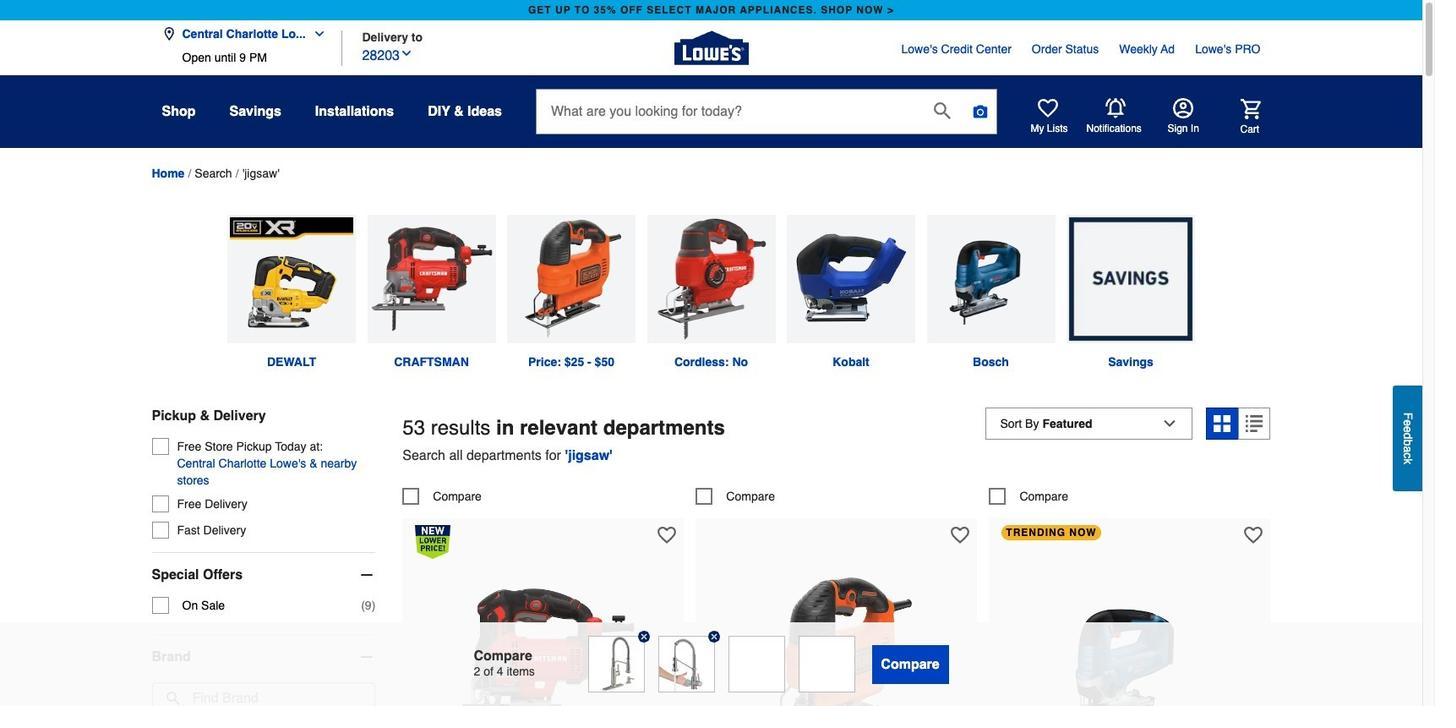 Task type: locate. For each thing, give the bounding box(es) containing it.
lowe's home improvement cart image
[[1241, 99, 1261, 119]]

new lower price image
[[415, 525, 451, 559]]

remove this product image
[[638, 631, 650, 643]]

None search field
[[536, 89, 998, 150]]

search image
[[934, 102, 951, 119]]

jigsaw image
[[227, 215, 356, 343], [367, 215, 496, 343], [507, 215, 636, 343], [647, 215, 776, 343], [787, 215, 916, 343], [927, 215, 1056, 343]]

craftsman 6-amp variable speed keyed corded jigsaw image
[[451, 574, 637, 706]]

lowe's home improvement lists image
[[1038, 98, 1058, 118]]

list view image
[[1247, 415, 1264, 432]]

heart outline image
[[658, 526, 677, 544], [952, 526, 970, 544], [1245, 526, 1264, 544]]

jigsaw element
[[242, 167, 280, 180]]

0 horizontal spatial heart outline image
[[658, 526, 677, 544]]

2 horizontal spatial heart outline image
[[1245, 526, 1264, 544]]

lowe's home improvement account image
[[1173, 98, 1194, 118]]

1 horizontal spatial heart outline image
[[952, 526, 970, 544]]

location image
[[162, 27, 175, 41]]



Task type: vqa. For each thing, say whether or not it's contained in the screenshot.
fourth the 'jigsaw' image from left
yes



Task type: describe. For each thing, give the bounding box(es) containing it.
grid view image
[[1215, 415, 1232, 432]]

1000601429 element
[[696, 488, 775, 505]]

lowe's home improvement notification center image
[[1106, 98, 1126, 118]]

Search Query text field
[[537, 90, 921, 134]]

2 jigsaw image from the left
[[367, 215, 496, 343]]

3 heart outline image from the left
[[1245, 526, 1264, 544]]

1000594681 element
[[403, 488, 482, 505]]

3 jigsaw image from the left
[[507, 215, 636, 343]]

5014065797 element
[[990, 488, 1069, 505]]

savings image
[[1067, 215, 1196, 343]]

2 heart outline image from the left
[[952, 526, 970, 544]]

minus image
[[359, 649, 376, 665]]

chevron down image
[[306, 27, 326, 41]]

5 jigsaw image from the left
[[787, 215, 916, 343]]

remove this product image
[[708, 631, 720, 643]]

camera image
[[973, 103, 989, 120]]

6 jigsaw image from the left
[[927, 215, 1056, 343]]

1 jigsaw image from the left
[[227, 215, 356, 343]]

4 jigsaw image from the left
[[647, 215, 776, 343]]

bosch 18-volt brushless variable speed keyless cordless jigsaw image
[[1038, 574, 1224, 706]]

1 heart outline image from the left
[[658, 526, 677, 544]]

black+decker 4.5-amp variable speed keyless corded jigsaw image
[[744, 574, 930, 706]]

lowe's home improvement logo image
[[674, 11, 749, 85]]

search element
[[195, 167, 232, 180]]

minus image
[[359, 566, 376, 583]]

chevron down image
[[400, 46, 414, 60]]



